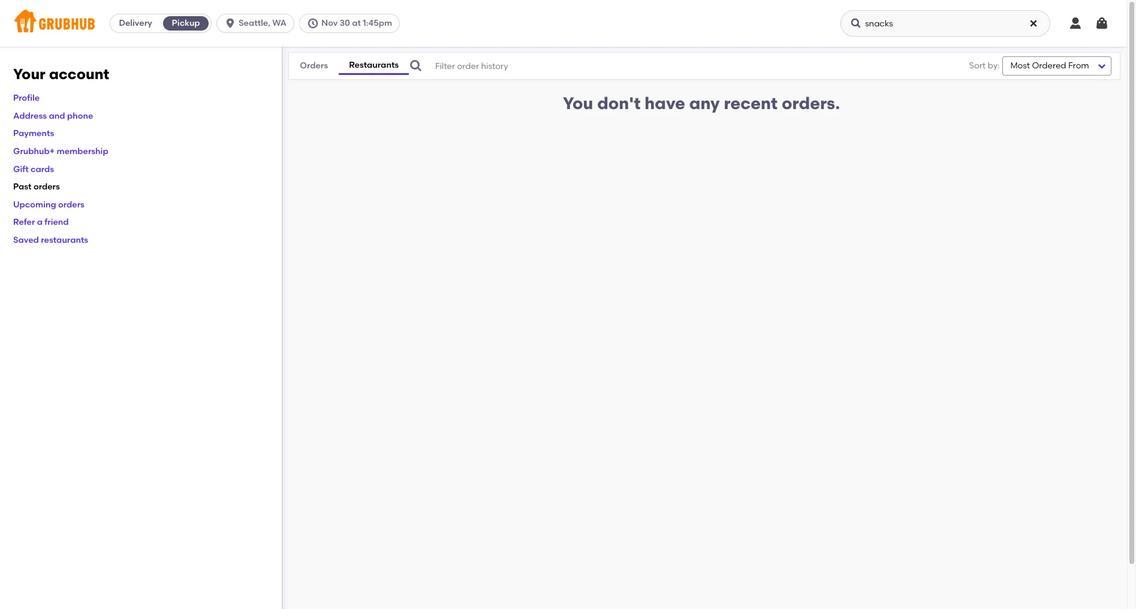 Task type: vqa. For each thing, say whether or not it's contained in the screenshot.
account
yes



Task type: locate. For each thing, give the bounding box(es) containing it.
payments
[[13, 129, 54, 139]]

upcoming orders link
[[13, 200, 85, 210]]

restaurants
[[349, 60, 399, 70]]

a
[[37, 217, 43, 228]]

seattle, wa button
[[217, 14, 299, 33]]

you
[[563, 93, 593, 113]]

restaurants button
[[339, 57, 409, 75]]

svg image
[[1069, 16, 1083, 31], [224, 17, 236, 29], [307, 17, 319, 29], [850, 17, 862, 29]]

1 vertical spatial orders
[[58, 200, 85, 210]]

gift
[[13, 164, 29, 174]]

0 vertical spatial orders
[[34, 182, 60, 192]]

orders
[[34, 182, 60, 192], [58, 200, 85, 210]]

don't
[[597, 93, 641, 113]]

main navigation navigation
[[0, 0, 1128, 47]]

0 horizontal spatial svg image
[[409, 59, 423, 73]]

svg image for filter order history search box
[[409, 59, 423, 73]]

1 horizontal spatial svg image
[[1029, 19, 1039, 28]]

saved
[[13, 235, 39, 245]]

grubhub+
[[13, 146, 55, 157]]

refer a friend link
[[13, 217, 69, 228]]

Filter order history search field
[[409, 53, 940, 79]]

have
[[645, 93, 686, 113]]

30
[[340, 18, 350, 28]]

address
[[13, 111, 47, 121]]

past
[[13, 182, 32, 192]]

svg image inside seattle, wa button
[[224, 17, 236, 29]]

pickup button
[[161, 14, 211, 33]]

svg image
[[1095, 16, 1110, 31], [1029, 19, 1039, 28], [409, 59, 423, 73]]

profile link
[[13, 93, 40, 103]]

friend
[[45, 217, 69, 228]]

past orders link
[[13, 182, 60, 192]]

membership
[[57, 146, 108, 157]]

orders up upcoming orders link
[[34, 182, 60, 192]]

restaurants
[[41, 235, 88, 245]]

your account
[[13, 65, 109, 83]]

nov 30 at 1:45pm button
[[299, 14, 405, 33]]

delivery
[[119, 18, 152, 28]]

orders.
[[782, 93, 840, 113]]

orders up friend
[[58, 200, 85, 210]]

svg image for search for food, convenience, alcohol... search field
[[1029, 19, 1039, 28]]

upcoming orders
[[13, 200, 85, 210]]

saved restaurants link
[[13, 235, 88, 245]]

nov 30 at 1:45pm
[[321, 18, 392, 28]]

past orders
[[13, 182, 60, 192]]

address and phone
[[13, 111, 93, 121]]

seattle, wa
[[239, 18, 287, 28]]



Task type: describe. For each thing, give the bounding box(es) containing it.
you don't have any recent orders.
[[563, 93, 840, 113]]

pickup
[[172, 18, 200, 28]]

payments link
[[13, 129, 54, 139]]

2 horizontal spatial svg image
[[1095, 16, 1110, 31]]

orders button
[[289, 58, 339, 74]]

by:
[[988, 60, 1000, 71]]

gift cards
[[13, 164, 54, 174]]

any
[[690, 93, 720, 113]]

your
[[13, 65, 45, 83]]

orders
[[300, 61, 328, 71]]

wa
[[272, 18, 287, 28]]

sort
[[970, 60, 986, 71]]

Search for food, convenience, alcohol... search field
[[841, 10, 1051, 37]]

orders for upcoming orders
[[58, 200, 85, 210]]

saved restaurants
[[13, 235, 88, 245]]

sort by:
[[970, 60, 1000, 71]]

1:45pm
[[363, 18, 392, 28]]

profile
[[13, 93, 40, 103]]

seattle,
[[239, 18, 270, 28]]

gift cards link
[[13, 164, 54, 174]]

upcoming
[[13, 200, 56, 210]]

phone
[[67, 111, 93, 121]]

and
[[49, 111, 65, 121]]

account
[[49, 65, 109, 83]]

recent
[[724, 93, 778, 113]]

at
[[352, 18, 361, 28]]

orders for past orders
[[34, 182, 60, 192]]

delivery button
[[110, 14, 161, 33]]

cards
[[31, 164, 54, 174]]

svg image inside nov 30 at 1:45pm button
[[307, 17, 319, 29]]

nov
[[321, 18, 338, 28]]

refer
[[13, 217, 35, 228]]

refer a friend
[[13, 217, 69, 228]]

grubhub+ membership link
[[13, 146, 108, 157]]

address and phone link
[[13, 111, 93, 121]]

grubhub+ membership
[[13, 146, 108, 157]]



